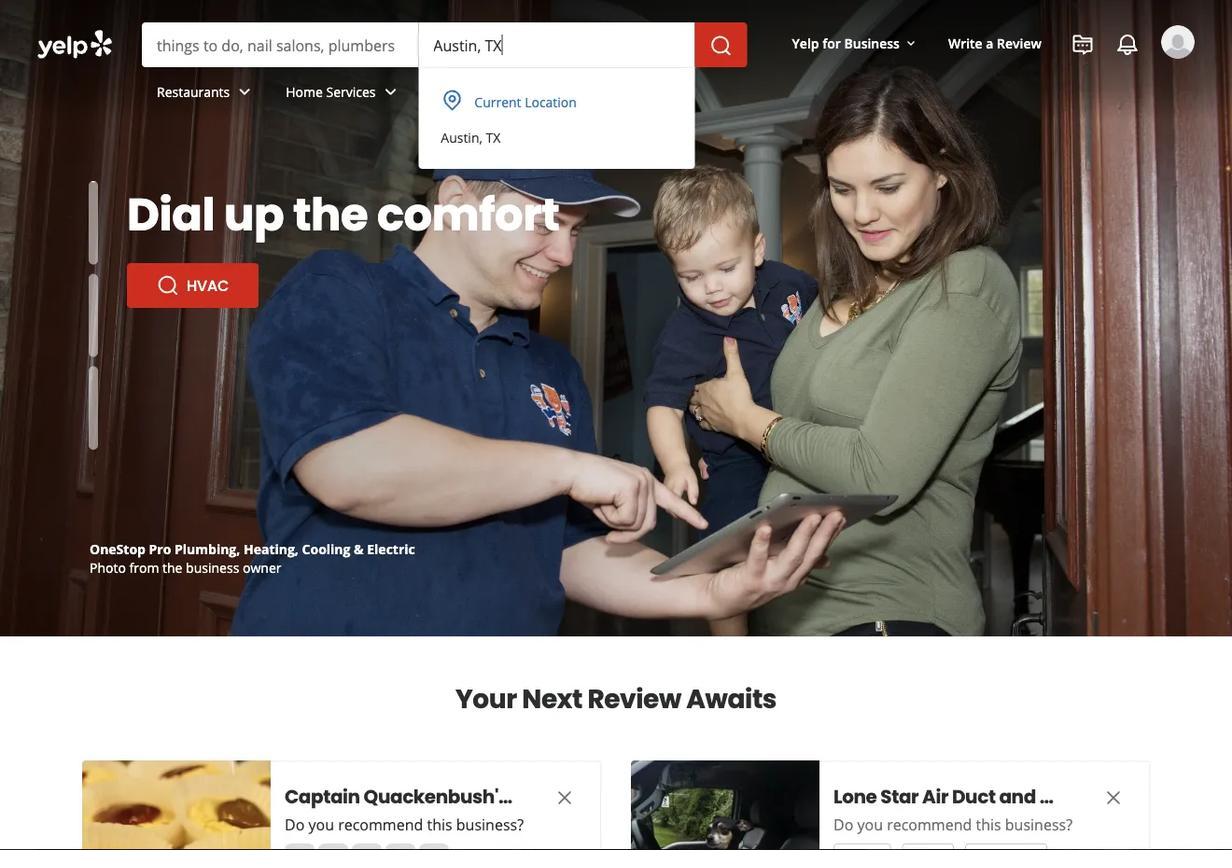 Task type: vqa. For each thing, say whether or not it's contained in the screenshot.
Near text field
yes



Task type: describe. For each thing, give the bounding box(es) containing it.
review for a
[[998, 34, 1042, 52]]

pho link
[[127, 316, 244, 361]]

rating element
[[285, 844, 449, 851]]

current
[[475, 93, 522, 111]]

yelp for business button
[[785, 26, 926, 60]]

lone
[[834, 785, 877, 811]]

bone
[[90, 540, 123, 558]]

restaurants
[[157, 83, 230, 100]]

none field find
[[157, 35, 404, 55]]

up
[[224, 183, 284, 246]]

austin, tx
[[441, 128, 501, 146]]

recommend for star
[[887, 815, 973, 835]]

you for captain
[[309, 815, 334, 835]]

16 chevron down v2 image
[[904, 36, 919, 51]]

your next review awaits
[[456, 681, 777, 718]]

photo of captain quackenbush's coffeehouse image
[[82, 761, 271, 851]]

owner inside bone & broth photo from the business owner
[[243, 559, 282, 577]]

perfection
[[127, 235, 362, 298]]

yelp
[[793, 34, 820, 52]]

dial
[[127, 183, 215, 246]]

heating,
[[244, 540, 299, 558]]

captain quackenbush's coffeehouse link
[[285, 785, 630, 811]]

current location link
[[430, 83, 684, 120]]

business
[[845, 34, 900, 52]]

explore banner section banner
[[0, 0, 1233, 637]]

business? for coffeehouse
[[457, 815, 524, 835]]

salty,
[[326, 183, 452, 246]]

air
[[923, 785, 949, 811]]

pro
[[149, 540, 171, 558]]

business? for air
[[1006, 815, 1073, 835]]

24 chevron down v2 image
[[234, 81, 256, 103]]

none search field inside explore banner section banner
[[142, 22, 751, 67]]

auto services
[[432, 83, 514, 100]]

do you recommend this business? for star
[[834, 815, 1073, 835]]

broth
[[139, 540, 177, 558]]

chimney
[[1040, 785, 1126, 811]]

24 chevron down v2 image for home services
[[380, 81, 402, 103]]

business categories element
[[142, 67, 1195, 121]]

do you recommend this business? for quackenbush's
[[285, 815, 524, 835]]

austin, tx link
[[430, 120, 680, 154]]

the inside onestop pro plumbing, heating, cooling & electric photo from the business owner
[[163, 559, 183, 577]]

your
[[456, 681, 517, 718]]

write a review link
[[941, 26, 1050, 60]]

24 marker v2 image
[[441, 89, 464, 112]]

24 search v2 image
[[157, 275, 179, 297]]

photo inside bone & broth photo from the business owner
[[90, 559, 126, 577]]

services for home services
[[326, 83, 376, 100]]

quackenbush's
[[364, 785, 509, 811]]

the inside bone & broth photo from the business owner
[[163, 559, 183, 577]]

business inside onestop pro plumbing, heating, cooling & electric photo from the business owner
[[186, 559, 239, 577]]

lone star air duct and chimney link
[[834, 785, 1126, 811]]

this for coffeehouse
[[427, 815, 453, 835]]

from inside bone & broth photo from the business owner
[[129, 559, 159, 577]]

home services
[[286, 83, 376, 100]]

bone & broth link
[[90, 540, 177, 558]]

business inside bone & broth photo from the business owner
[[186, 559, 239, 577]]

current location
[[475, 93, 577, 111]]

from inside onestop pro plumbing, heating, cooling & electric photo from the business owner
[[129, 559, 159, 577]]



Task type: locate. For each thing, give the bounding box(es) containing it.
2 this from the left
[[976, 815, 1002, 835]]

steamy,
[[127, 183, 317, 246]]

2 do you recommend this business? from the left
[[834, 815, 1073, 835]]

do you recommend this business? down "quackenbush's"
[[285, 815, 524, 835]]

notifications image
[[1117, 34, 1139, 56]]

1 horizontal spatial do you recommend this business?
[[834, 815, 1073, 835]]

0 horizontal spatial this
[[427, 815, 453, 835]]

1 horizontal spatial 24 chevron down v2 image
[[517, 81, 540, 103]]

do you recommend this business? down "air"
[[834, 815, 1073, 835]]

the
[[293, 183, 368, 246], [163, 559, 183, 577], [163, 559, 183, 577]]

1 services from the left
[[326, 83, 376, 100]]

yelp for business
[[793, 34, 900, 52]]

review right next
[[588, 681, 682, 718]]

next
[[522, 681, 583, 718]]

austin,
[[441, 128, 483, 146]]

onestop pro plumbing, heating, cooling & electric photo from the business owner
[[90, 540, 415, 577]]

0 horizontal spatial you
[[309, 815, 334, 835]]

hvac
[[187, 275, 229, 296]]

Near text field
[[434, 35, 680, 55]]

2 dismiss card image from the left
[[1103, 787, 1125, 810]]

auto
[[432, 83, 461, 100]]

home services link
[[271, 67, 417, 121]]

photo
[[90, 559, 126, 577], [90, 559, 126, 577]]

do down captain
[[285, 815, 305, 835]]

business? down and
[[1006, 815, 1073, 835]]

owner
[[243, 559, 282, 577], [243, 559, 282, 577]]

1 horizontal spatial recommend
[[887, 815, 973, 835]]

2 & from the left
[[354, 540, 364, 558]]

services right 24 marker v2 icon
[[464, 83, 514, 100]]

1 do you recommend this business? from the left
[[285, 815, 524, 835]]

search image
[[710, 35, 733, 57]]

electric
[[367, 540, 415, 558]]

dial up the comfort
[[127, 183, 560, 246]]

auto services link
[[417, 67, 555, 121]]

recommend
[[338, 815, 423, 835], [887, 815, 973, 835]]

None search field
[[0, 0, 1233, 199]]

0 horizontal spatial review
[[588, 681, 682, 718]]

1 horizontal spatial do
[[834, 815, 854, 835]]

plumbing,
[[175, 540, 240, 558]]

projects image
[[1072, 34, 1095, 56]]

owner inside onestop pro plumbing, heating, cooling & electric photo from the business owner
[[243, 559, 282, 577]]

from
[[129, 559, 159, 577], [129, 559, 159, 577]]

dismiss card image for lone star air duct and chimney
[[1103, 787, 1125, 810]]

dismiss card image for captain quackenbush's coffeehouse
[[554, 787, 576, 810]]

1 horizontal spatial services
[[464, 83, 514, 100]]

cooling
[[302, 540, 351, 558]]

1 business? from the left
[[457, 815, 524, 835]]

you down lone
[[858, 815, 884, 835]]

1 horizontal spatial this
[[976, 815, 1002, 835]]

2 24 chevron down v2 image from the left
[[517, 81, 540, 103]]

2 do from the left
[[834, 815, 854, 835]]

write
[[949, 34, 983, 52]]

0 horizontal spatial &
[[126, 540, 136, 558]]

0 horizontal spatial 24 chevron down v2 image
[[380, 81, 402, 103]]

None radio
[[285, 844, 315, 851], [419, 844, 449, 851], [285, 844, 315, 851], [419, 844, 449, 851]]

review
[[998, 34, 1042, 52], [588, 681, 682, 718]]

1 vertical spatial review
[[588, 681, 682, 718]]

photo inside onestop pro plumbing, heating, cooling & electric photo from the business owner
[[90, 559, 126, 577]]

24 chevron down v2 image for auto services
[[517, 81, 540, 103]]

2 services from the left
[[464, 83, 514, 100]]

0 horizontal spatial dismiss card image
[[554, 787, 576, 810]]

Find text field
[[157, 35, 404, 55]]

comfort
[[377, 183, 560, 246]]

location
[[525, 93, 577, 111]]

0 vertical spatial review
[[998, 34, 1042, 52]]

hvac link
[[127, 263, 259, 308]]

None search field
[[142, 22, 751, 67]]

1 horizontal spatial business?
[[1006, 815, 1073, 835]]

& left electric
[[354, 540, 364, 558]]

lone star air duct and chimney
[[834, 785, 1126, 811]]

2 you from the left
[[858, 815, 884, 835]]

None radio
[[318, 844, 348, 851], [352, 844, 382, 851], [386, 844, 416, 851], [318, 844, 348, 851], [352, 844, 382, 851], [386, 844, 416, 851]]

services
[[326, 83, 376, 100], [464, 83, 514, 100]]

0 horizontal spatial recommend
[[338, 815, 423, 835]]

none search field containing yelp for business
[[0, 0, 1233, 199]]

0 horizontal spatial do you recommend this business?
[[285, 815, 524, 835]]

you for lone
[[858, 815, 884, 835]]

onestop pro plumbing, heating, cooling & electric link
[[90, 540, 415, 558]]

24 chevron down v2 image inside auto services link
[[517, 81, 540, 103]]

more link
[[555, 67, 643, 121]]

0 horizontal spatial services
[[326, 83, 376, 100]]

tx
[[486, 128, 501, 146]]

1 horizontal spatial &
[[354, 540, 364, 558]]

photo of lone star air duct and chimney image
[[631, 761, 820, 851]]

do for lone star air duct and chimney
[[834, 815, 854, 835]]

do
[[285, 815, 305, 835], [834, 815, 854, 835]]

2 business? from the left
[[1006, 815, 1073, 835]]

review right a on the top of the page
[[998, 34, 1042, 52]]

a
[[987, 34, 994, 52]]

24 search v2 image
[[157, 327, 179, 349]]

and
[[1000, 785, 1037, 811]]

you down captain
[[309, 815, 334, 835]]

1 24 chevron down v2 image from the left
[[380, 81, 402, 103]]

  text field inside search box
[[434, 35, 680, 55]]

& inside onestop pro plumbing, heating, cooling & electric photo from the business owner
[[354, 540, 364, 558]]

pho
[[187, 327, 214, 348]]

services right home
[[326, 83, 376, 100]]

  text field
[[434, 35, 680, 55]]

1 you from the left
[[309, 815, 334, 835]]

for
[[823, 34, 841, 52]]

captain quackenbush's coffeehouse
[[285, 785, 630, 811]]

do you recommend this business?
[[285, 815, 524, 835], [834, 815, 1073, 835]]

restaurants link
[[142, 67, 271, 121]]

bone & broth photo from the business owner
[[90, 540, 282, 577]]

home
[[286, 83, 323, 100]]

this
[[427, 815, 453, 835], [976, 815, 1002, 835]]

1 dismiss card image from the left
[[554, 787, 576, 810]]

None field
[[157, 35, 404, 55], [434, 35, 680, 55], [434, 35, 680, 55]]

coffeehouse
[[512, 785, 630, 811]]

captain
[[285, 785, 360, 811]]

star
[[881, 785, 919, 811]]

24 chevron down v2 image inside home services link
[[380, 81, 402, 103]]

& inside bone & broth photo from the business owner
[[126, 540, 136, 558]]

2 recommend from the left
[[887, 815, 973, 835]]

onestop
[[90, 540, 146, 558]]

this down "lone star air duct and chimney" link
[[976, 815, 1002, 835]]

review for next
[[588, 681, 682, 718]]

1 do from the left
[[285, 815, 305, 835]]

1 horizontal spatial you
[[858, 815, 884, 835]]

you
[[309, 815, 334, 835], [858, 815, 884, 835]]

services for auto services
[[464, 83, 514, 100]]

this down "quackenbush's"
[[427, 815, 453, 835]]

1 horizontal spatial review
[[998, 34, 1042, 52]]

dismiss card image
[[554, 787, 576, 810], [1103, 787, 1125, 810]]

24 chevron down v2 image
[[380, 81, 402, 103], [517, 81, 540, 103]]

do down lone
[[834, 815, 854, 835]]

recommend up (no rating) image
[[338, 815, 423, 835]]

&
[[126, 540, 136, 558], [354, 540, 364, 558]]

awaits
[[687, 681, 777, 718]]

1 horizontal spatial dismiss card image
[[1103, 787, 1125, 810]]

0 horizontal spatial business?
[[457, 815, 524, 835]]

0 horizontal spatial do
[[285, 815, 305, 835]]

duct
[[953, 785, 996, 811]]

this for air
[[976, 815, 1002, 835]]

review inside user actions element
[[998, 34, 1042, 52]]

(no rating) image
[[285, 844, 449, 851]]

business?
[[457, 815, 524, 835], [1006, 815, 1073, 835]]

recommend for quackenbush's
[[338, 815, 423, 835]]

more
[[570, 83, 602, 100]]

business
[[186, 559, 239, 577], [186, 559, 239, 577]]

ruby a. image
[[1162, 25, 1195, 59]]

recommend down "air"
[[887, 815, 973, 835]]

write a review
[[949, 34, 1042, 52]]

& right "bone"
[[126, 540, 136, 558]]

user actions element
[[778, 23, 1222, 138]]

do for captain quackenbush's coffeehouse
[[285, 815, 305, 835]]

steamy, salty, perfection
[[127, 183, 452, 298]]

1 recommend from the left
[[338, 815, 423, 835]]

1 & from the left
[[126, 540, 136, 558]]

business? down captain quackenbush's coffeehouse
[[457, 815, 524, 835]]

1 this from the left
[[427, 815, 453, 835]]



